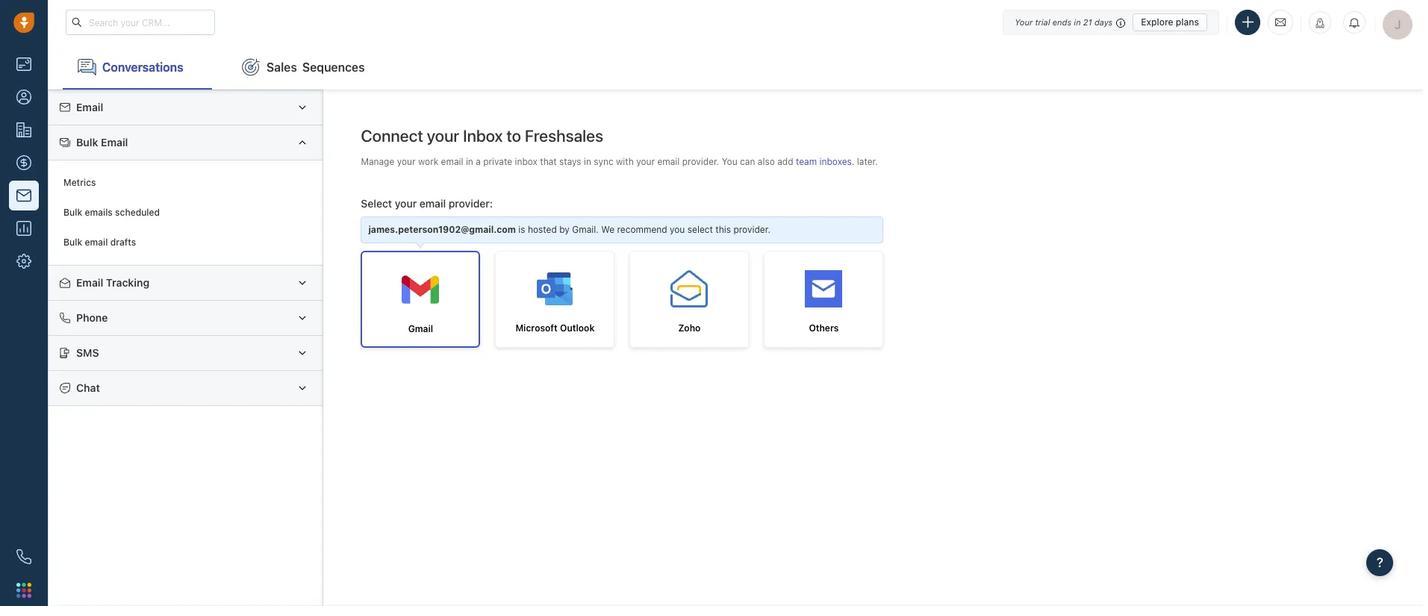 Task type: describe. For each thing, give the bounding box(es) containing it.
inbox
[[515, 156, 538, 167]]

2 horizontal spatial in
[[1074, 17, 1081, 27]]

add
[[778, 156, 794, 167]]

tracking
[[106, 276, 149, 289]]

select your email provider:
[[361, 197, 493, 210]]

0 horizontal spatial in
[[466, 156, 473, 167]]

hosted
[[528, 224, 557, 235]]

gmail
[[408, 324, 433, 335]]

stays
[[559, 156, 582, 167]]

james.peterson1902@gmail.com is hosted by gmail. we recommend you select this provider.
[[368, 224, 771, 235]]

connect
[[361, 126, 423, 146]]

gmail.
[[572, 224, 599, 235]]

manage
[[361, 156, 395, 167]]

scheduled
[[115, 207, 160, 218]]

emails
[[85, 207, 113, 218]]

bulk for bulk email
[[76, 136, 98, 149]]

bulk email drafts
[[63, 237, 136, 248]]

explore
[[1141, 16, 1174, 27]]

chat
[[76, 382, 100, 394]]

sales
[[267, 60, 297, 74]]

email tracking
[[76, 276, 149, 289]]

0 horizontal spatial provider.
[[682, 156, 719, 167]]

drafts
[[110, 237, 136, 248]]

your for provider:
[[395, 197, 417, 210]]

manage your work email in a private inbox that stays in sync with your email provider. you can also add team inboxes. later.
[[361, 156, 878, 167]]

select
[[688, 224, 713, 235]]

sales sequences
[[267, 60, 365, 74]]

email for email tracking
[[76, 276, 103, 289]]

others
[[809, 323, 839, 334]]

email for email
[[76, 101, 103, 114]]

can
[[740, 156, 755, 167]]

also
[[758, 156, 775, 167]]

connect your inbox to freshsales
[[361, 126, 603, 146]]

1 vertical spatial provider.
[[734, 224, 771, 235]]

metrics
[[63, 177, 96, 188]]

bulk emails scheduled link
[[56, 198, 315, 228]]

by
[[560, 224, 570, 235]]

freshsales
[[525, 126, 603, 146]]

tab list containing conversations
[[48, 45, 1423, 90]]

bulk email drafts link
[[56, 228, 315, 258]]

your right with
[[636, 156, 655, 167]]

1 vertical spatial email
[[101, 136, 128, 149]]

email right work
[[441, 156, 463, 167]]

later.
[[857, 156, 878, 167]]

phone element
[[9, 542, 39, 572]]

outlook
[[560, 323, 595, 334]]

phone
[[76, 311, 108, 324]]

bulk emails scheduled
[[63, 207, 160, 218]]

sms
[[76, 346, 99, 359]]

others link
[[764, 251, 884, 348]]

phone image
[[16, 550, 31, 565]]

sales sequences link
[[227, 45, 380, 90]]



Task type: vqa. For each thing, say whether or not it's contained in the screenshot.
"import all your sales data" Link at the top right of the page
no



Task type: locate. For each thing, give the bounding box(es) containing it.
a
[[476, 156, 481, 167]]

provider:
[[449, 197, 493, 210]]

1 horizontal spatial in
[[584, 156, 591, 167]]

in left 21 at top
[[1074, 17, 1081, 27]]

inboxes.
[[820, 156, 855, 167]]

select
[[361, 197, 392, 210]]

0 vertical spatial bulk
[[76, 136, 98, 149]]

conversations link
[[63, 45, 212, 90]]

email up phone
[[76, 276, 103, 289]]

that
[[540, 156, 557, 167]]

to
[[507, 126, 521, 146]]

email up james.peterson1902@gmail.com on the left top
[[420, 197, 446, 210]]

your left work
[[397, 156, 416, 167]]

bulk up metrics
[[76, 136, 98, 149]]

email up the bulk email
[[76, 101, 103, 114]]

this
[[716, 224, 731, 235]]

team inboxes. link
[[796, 156, 857, 167]]

your right select
[[395, 197, 417, 210]]

conversations
[[102, 60, 183, 74]]

metrics link
[[56, 168, 315, 198]]

work
[[418, 156, 439, 167]]

provider. left the you
[[682, 156, 719, 167]]

bulk for bulk emails scheduled
[[63, 207, 82, 218]]

0 vertical spatial provider.
[[682, 156, 719, 167]]

bulk
[[76, 136, 98, 149], [63, 207, 82, 218], [63, 237, 82, 248]]

your up work
[[427, 126, 459, 146]]

bulk for bulk email drafts
[[63, 237, 82, 248]]

email up bulk emails scheduled
[[101, 136, 128, 149]]

you
[[670, 224, 685, 235]]

sync
[[594, 156, 614, 167]]

in left sync
[[584, 156, 591, 167]]

2 vertical spatial email
[[76, 276, 103, 289]]

james.peterson1902@gmail.com
[[368, 224, 516, 235]]

1 horizontal spatial provider.
[[734, 224, 771, 235]]

tab list
[[48, 45, 1423, 90]]

your trial ends in 21 days
[[1015, 17, 1113, 27]]

provider. right 'this'
[[734, 224, 771, 235]]

your for email
[[397, 156, 416, 167]]

email left the drafts
[[85, 237, 108, 248]]

days
[[1095, 17, 1113, 27]]

zoho link
[[630, 251, 749, 348]]

21
[[1083, 17, 1092, 27]]

your for to
[[427, 126, 459, 146]]

you
[[722, 156, 738, 167]]

0 vertical spatial email
[[76, 101, 103, 114]]

bulk down bulk emails scheduled
[[63, 237, 82, 248]]

email
[[441, 156, 463, 167], [658, 156, 680, 167], [420, 197, 446, 210], [85, 237, 108, 248]]

microsoft
[[516, 323, 558, 334]]

email right with
[[658, 156, 680, 167]]

bulk left emails
[[63, 207, 82, 218]]

with
[[616, 156, 634, 167]]

ends
[[1053, 17, 1072, 27]]

microsoft outlook
[[516, 323, 595, 334]]

trial
[[1035, 17, 1050, 27]]

email image
[[1276, 16, 1286, 29]]

we
[[601, 224, 615, 235]]

team
[[796, 156, 817, 167]]

your
[[1015, 17, 1033, 27]]

bulk inside 'link'
[[63, 237, 82, 248]]

is
[[519, 224, 525, 235]]

gmail link
[[361, 251, 480, 348]]

in
[[1074, 17, 1081, 27], [466, 156, 473, 167], [584, 156, 591, 167]]

zoho
[[678, 323, 701, 334]]

Search your CRM... text field
[[66, 10, 215, 35]]

private
[[483, 156, 512, 167]]

provider.
[[682, 156, 719, 167], [734, 224, 771, 235]]

plans
[[1176, 16, 1199, 27]]

in left a
[[466, 156, 473, 167]]

inbox
[[463, 126, 503, 146]]

bulk email
[[76, 136, 128, 149]]

1 vertical spatial bulk
[[63, 207, 82, 218]]

microsoft outlook link
[[495, 251, 615, 348]]

email
[[76, 101, 103, 114], [101, 136, 128, 149], [76, 276, 103, 289]]

recommend
[[617, 224, 667, 235]]

explore plans link
[[1133, 13, 1208, 31]]

your
[[427, 126, 459, 146], [397, 156, 416, 167], [636, 156, 655, 167], [395, 197, 417, 210]]

email inside bulk email drafts 'link'
[[85, 237, 108, 248]]

freshworks switcher image
[[16, 583, 31, 598]]

explore plans
[[1141, 16, 1199, 27]]

2 vertical spatial bulk
[[63, 237, 82, 248]]

sequences
[[302, 60, 365, 74]]



